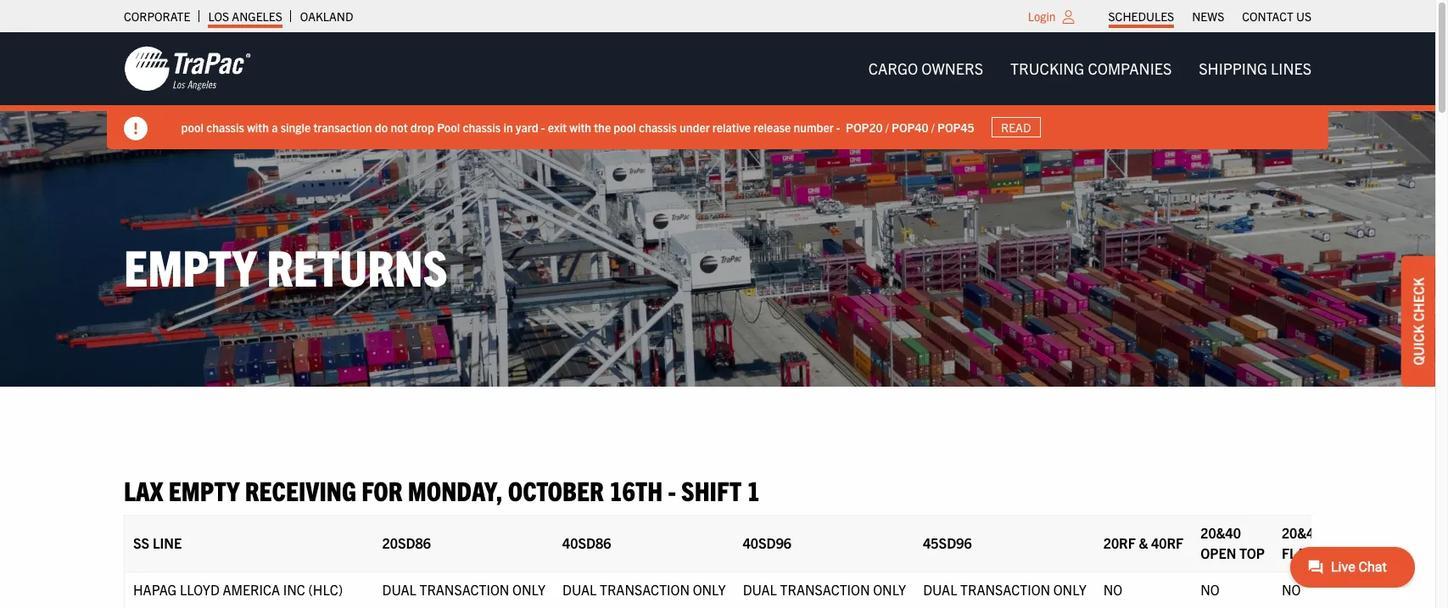 Task type: locate. For each thing, give the bounding box(es) containing it.
40sd96
[[743, 535, 792, 552]]

20&40 for open
[[1201, 524, 1241, 541]]

1 vertical spatial menu bar
[[855, 52, 1325, 86]]

20&40
[[1201, 524, 1241, 541], [1282, 524, 1323, 541]]

banner
[[0, 32, 1448, 149]]

solid image
[[124, 117, 148, 141]]

20&40 inside 20&40 flat rack
[[1282, 524, 1323, 541]]

dual transaction only down the 45sd96
[[923, 581, 1087, 598]]

with left the
[[570, 119, 592, 135]]

- left "exit"
[[542, 119, 546, 135]]

0 horizontal spatial chassis
[[207, 119, 245, 135]]

20&40 up open
[[1201, 524, 1241, 541]]

3 dual from the left
[[743, 581, 777, 598]]

4 dual from the left
[[923, 581, 958, 598]]

no down open
[[1201, 581, 1220, 598]]

/ left "pop45"
[[932, 119, 935, 135]]

chassis left a at the left top of the page
[[207, 119, 245, 135]]

3 no from the left
[[1282, 581, 1301, 598]]

flat
[[1282, 545, 1313, 562]]

dual down 40sd86
[[563, 581, 597, 598]]

1 horizontal spatial -
[[668, 473, 676, 506]]

4 only from the left
[[1054, 581, 1087, 598]]

transaction down 40sd86
[[600, 581, 690, 598]]

0 horizontal spatial /
[[886, 119, 890, 135]]

oakland
[[300, 8, 353, 24]]

dual down 20sd86
[[382, 581, 416, 598]]

pool right solid image
[[182, 119, 204, 135]]

2 horizontal spatial no
[[1282, 581, 1301, 598]]

2 20&40 from the left
[[1282, 524, 1323, 541]]

lax empty receiving           for monday, october 16th              - shift 1
[[124, 473, 760, 506]]

1 horizontal spatial pool
[[614, 119, 637, 135]]

-
[[542, 119, 546, 135], [837, 119, 841, 135], [668, 473, 676, 506]]

pool
[[438, 119, 461, 135]]

2 / from the left
[[932, 119, 935, 135]]

under
[[680, 119, 710, 135]]

angeles
[[232, 8, 282, 24]]

for
[[362, 473, 403, 506]]

chassis left in
[[463, 119, 501, 135]]

1 transaction from the left
[[420, 581, 510, 598]]

pop45
[[938, 119, 975, 135]]

top
[[1240, 545, 1265, 562]]

transaction
[[420, 581, 510, 598], [600, 581, 690, 598], [780, 581, 870, 598], [961, 581, 1051, 598]]

chassis left the under
[[639, 119, 677, 135]]

contact
[[1242, 8, 1294, 24]]

(hlc)
[[308, 581, 343, 598]]

only
[[513, 581, 546, 598], [693, 581, 726, 598], [873, 581, 906, 598], [1054, 581, 1087, 598]]

corporate
[[124, 8, 190, 24]]

number
[[794, 119, 834, 135]]

transaction down 20sd86
[[420, 581, 510, 598]]

no
[[1104, 581, 1123, 598], [1201, 581, 1220, 598], [1282, 581, 1301, 598]]

los angeles
[[208, 8, 282, 24]]

0 horizontal spatial -
[[542, 119, 546, 135]]

quick
[[1410, 324, 1427, 365]]

login link
[[1028, 8, 1056, 24]]

lloyd
[[180, 581, 220, 598]]

pool
[[182, 119, 204, 135], [614, 119, 637, 135]]

1 horizontal spatial /
[[932, 119, 935, 135]]

empty
[[124, 235, 257, 297]]

dual transaction only down 40sd86
[[563, 581, 726, 598]]

2 only from the left
[[693, 581, 726, 598]]

with left a at the left top of the page
[[247, 119, 269, 135]]

chassis
[[207, 119, 245, 135], [463, 119, 501, 135], [639, 119, 677, 135]]

menu bar
[[1100, 4, 1321, 28], [855, 52, 1325, 86]]

menu bar containing schedules
[[1100, 4, 1321, 28]]

20rf
[[1104, 535, 1136, 552]]

trucking companies link
[[997, 52, 1186, 86]]

1 horizontal spatial no
[[1201, 581, 1220, 598]]

2 with from the left
[[570, 119, 592, 135]]

1 horizontal spatial with
[[570, 119, 592, 135]]

1 20&40 from the left
[[1201, 524, 1241, 541]]

20&40 open top
[[1201, 524, 1265, 562]]

1 horizontal spatial chassis
[[463, 119, 501, 135]]

20&40 inside the '20&40 open top'
[[1201, 524, 1241, 541]]

no down the 20rf
[[1104, 581, 1123, 598]]

0 horizontal spatial no
[[1104, 581, 1123, 598]]

news link
[[1192, 4, 1225, 28]]

pool right the
[[614, 119, 637, 135]]

monday,
[[408, 473, 503, 506]]

light image
[[1063, 10, 1075, 24]]

pool chassis with a single transaction  do not drop pool chassis in yard -  exit with the pool chassis under relative release number -  pop20 / pop40 / pop45
[[182, 119, 975, 135]]

october
[[508, 473, 604, 506]]

lines
[[1271, 59, 1312, 78]]

transaction down 40sd96
[[780, 581, 870, 598]]

shift
[[681, 473, 742, 506]]

20&40 flat rack
[[1282, 524, 1351, 562]]

2 no from the left
[[1201, 581, 1220, 598]]

line
[[153, 535, 182, 552]]

dual transaction only
[[382, 581, 546, 598], [563, 581, 726, 598], [743, 581, 906, 598], [923, 581, 1087, 598]]

menu bar containing cargo owners
[[855, 52, 1325, 86]]

1 chassis from the left
[[207, 119, 245, 135]]

trucking
[[1011, 59, 1085, 78]]

/ left 'pop40'
[[886, 119, 890, 135]]

- right the 16th
[[668, 473, 676, 506]]

menu bar inside banner
[[855, 52, 1325, 86]]

0 horizontal spatial pool
[[182, 119, 204, 135]]

dual down 40sd96
[[743, 581, 777, 598]]

menu bar up shipping
[[1100, 4, 1321, 28]]

4 transaction from the left
[[961, 581, 1051, 598]]

schedules
[[1109, 8, 1175, 24]]

0 horizontal spatial with
[[247, 119, 269, 135]]

1 only from the left
[[513, 581, 546, 598]]

20rf & 40rf
[[1104, 535, 1184, 552]]

menu bar down light image
[[855, 52, 1325, 86]]

2 horizontal spatial chassis
[[639, 119, 677, 135]]

- right the number
[[837, 119, 841, 135]]

check
[[1410, 277, 1427, 321]]

rack
[[1316, 545, 1351, 562]]

drop
[[411, 119, 435, 135]]

america
[[223, 581, 280, 598]]

transaction down the 45sd96
[[961, 581, 1051, 598]]

corporate link
[[124, 4, 190, 28]]

with
[[247, 119, 269, 135], [570, 119, 592, 135]]

dual transaction only down 20sd86
[[382, 581, 546, 598]]

dual down the 45sd96
[[923, 581, 958, 598]]

0 vertical spatial menu bar
[[1100, 4, 1321, 28]]

dual transaction only down 40sd96
[[743, 581, 906, 598]]

2 dual transaction only from the left
[[563, 581, 726, 598]]

dual
[[382, 581, 416, 598], [563, 581, 597, 598], [743, 581, 777, 598], [923, 581, 958, 598]]

receiving
[[245, 473, 356, 506]]

0 horizontal spatial 20&40
[[1201, 524, 1241, 541]]

/
[[886, 119, 890, 135], [932, 119, 935, 135]]

no down the flat
[[1282, 581, 1301, 598]]

cargo owners
[[869, 59, 983, 78]]

20&40 up the flat
[[1282, 524, 1323, 541]]

1 horizontal spatial 20&40
[[1282, 524, 1323, 541]]

ss line
[[133, 535, 182, 552]]

read link
[[992, 117, 1042, 138]]

3 chassis from the left
[[639, 119, 677, 135]]

shipping lines
[[1199, 59, 1312, 78]]



Task type: describe. For each thing, give the bounding box(es) containing it.
2 horizontal spatial -
[[837, 119, 841, 135]]

los angeles link
[[208, 4, 282, 28]]

news
[[1192, 8, 1225, 24]]

not
[[391, 119, 408, 135]]

los angeles image
[[124, 45, 251, 92]]

open
[[1201, 545, 1237, 562]]

1 dual from the left
[[382, 581, 416, 598]]

trucking companies
[[1011, 59, 1172, 78]]

transaction
[[314, 119, 373, 135]]

owners
[[922, 59, 983, 78]]

3 dual transaction only from the left
[[743, 581, 906, 598]]

companies
[[1088, 59, 1172, 78]]

pop20
[[846, 119, 883, 135]]

quick check link
[[1402, 256, 1436, 386]]

3 transaction from the left
[[780, 581, 870, 598]]

20&40 for flat
[[1282, 524, 1323, 541]]

schedules link
[[1109, 4, 1175, 28]]

1 no from the left
[[1104, 581, 1123, 598]]

exit
[[548, 119, 567, 135]]

2 pool from the left
[[614, 119, 637, 135]]

a
[[272, 119, 278, 135]]

20sd86
[[382, 535, 431, 552]]

2 dual from the left
[[563, 581, 597, 598]]

pop40
[[892, 119, 929, 135]]

us
[[1297, 8, 1312, 24]]

40sd86
[[563, 535, 611, 552]]

shipping
[[1199, 59, 1268, 78]]

quick check
[[1410, 277, 1427, 365]]

banner containing cargo owners
[[0, 32, 1448, 149]]

lax
[[124, 473, 163, 506]]

oakland link
[[300, 4, 353, 28]]

read
[[1002, 120, 1032, 135]]

ss
[[133, 535, 150, 552]]

1 dual transaction only from the left
[[382, 581, 546, 598]]

contact us link
[[1242, 4, 1312, 28]]

cargo
[[869, 59, 918, 78]]

40rf
[[1152, 535, 1184, 552]]

2 chassis from the left
[[463, 119, 501, 135]]

1 pool from the left
[[182, 119, 204, 135]]

inc
[[283, 581, 305, 598]]

contact us
[[1242, 8, 1312, 24]]

16th
[[609, 473, 663, 506]]

single
[[281, 119, 311, 135]]

cargo owners link
[[855, 52, 997, 86]]

shipping lines link
[[1186, 52, 1325, 86]]

yard
[[516, 119, 539, 135]]

hapag lloyd america inc (hlc)
[[133, 581, 343, 598]]

1 with from the left
[[247, 119, 269, 135]]

45sd96
[[923, 535, 972, 552]]

release
[[754, 119, 791, 135]]

1 / from the left
[[886, 119, 890, 135]]

3 only from the left
[[873, 581, 906, 598]]

los
[[208, 8, 229, 24]]

&
[[1139, 535, 1148, 552]]

2 transaction from the left
[[600, 581, 690, 598]]

login
[[1028, 8, 1056, 24]]

relative
[[713, 119, 751, 135]]

empty
[[169, 473, 240, 506]]

empty returns
[[124, 235, 448, 297]]

the
[[595, 119, 612, 135]]

in
[[504, 119, 514, 135]]

1
[[747, 473, 760, 506]]

hapag
[[133, 581, 177, 598]]

do
[[375, 119, 388, 135]]

4 dual transaction only from the left
[[923, 581, 1087, 598]]

returns
[[267, 235, 448, 297]]



Task type: vqa. For each thing, say whether or not it's contained in the screenshot.
first WITH from left
yes



